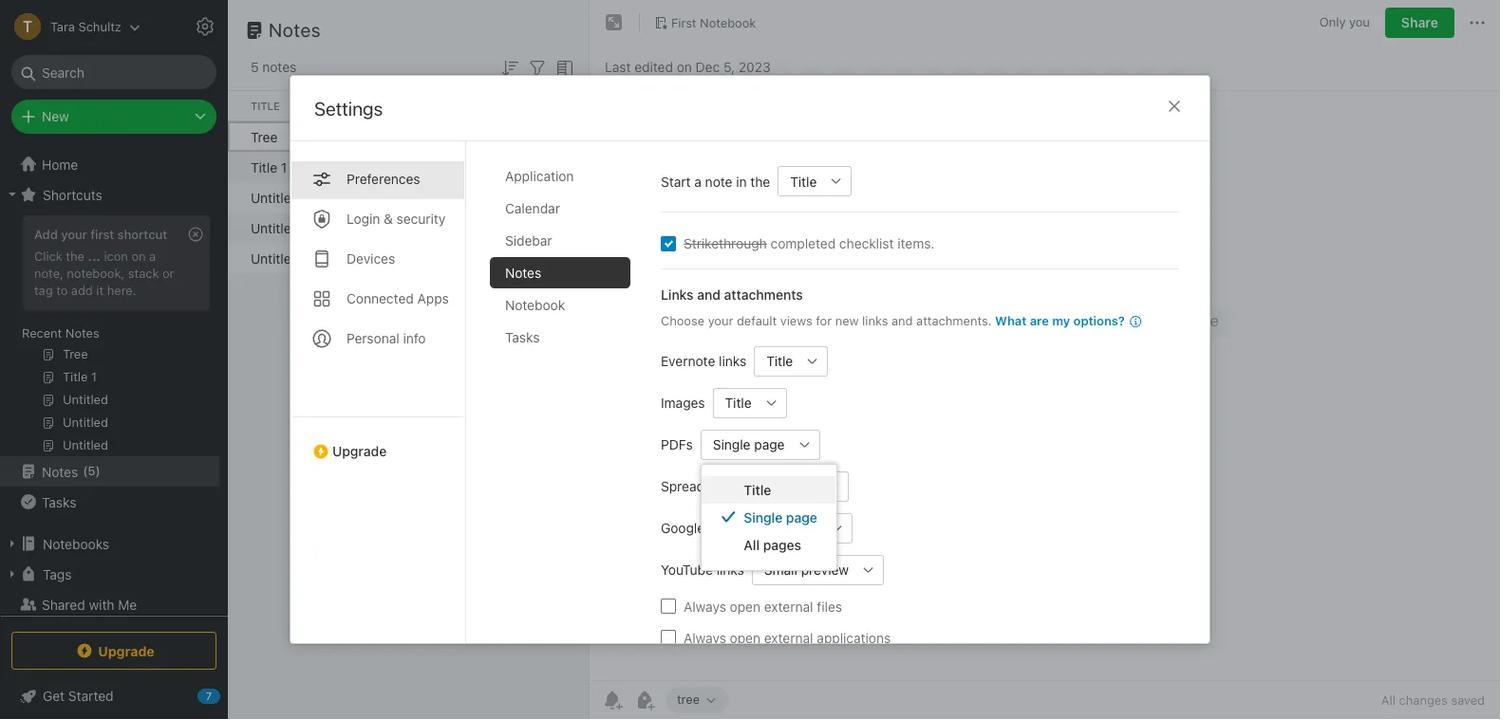 Task type: locate. For each thing, give the bounding box(es) containing it.
1 horizontal spatial on
[[677, 58, 692, 75]]

always right always open external applications checkbox
[[684, 630, 726, 646]]

settings inside settings tooltip
[[239, 18, 288, 33]]

2 external from the top
[[764, 630, 813, 646]]

14 down "calendar" in the left top of the page
[[516, 220, 530, 236]]

2 always from the top
[[684, 630, 726, 646]]

a up stack
[[149, 249, 156, 264]]

1 horizontal spatial settings
[[314, 98, 383, 120]]

group containing add your first shortcut
[[0, 210, 219, 464]]

the inside group
[[66, 249, 84, 264]]

nov right the &
[[403, 220, 427, 236]]

14 right the &
[[430, 220, 445, 236]]

2 open from the top
[[730, 630, 761, 646]]

first up calendar tab
[[573, 159, 600, 175]]

all inside dropdown list menu
[[743, 537, 759, 553]]

5
[[251, 59, 259, 75], [88, 464, 95, 479]]

1 open from the top
[[730, 599, 761, 615]]

all inside note window element
[[1381, 693, 1396, 708]]

all left changes
[[1381, 693, 1396, 708]]

0 vertical spatial your
[[61, 227, 87, 242]]

drive
[[708, 520, 740, 536]]

the left the ...
[[66, 249, 84, 264]]

all for all changes saved
[[1381, 693, 1396, 708]]

external down always open external files
[[764, 630, 813, 646]]

a left note
[[694, 173, 702, 189]]

notes left (
[[42, 464, 78, 480]]

0 horizontal spatial tab list
[[291, 141, 466, 644]]

title button for images
[[713, 388, 756, 418]]

0 horizontal spatial a
[[149, 249, 156, 264]]

27 up security
[[430, 189, 446, 206]]

youtube
[[661, 562, 713, 578]]

notes
[[269, 19, 321, 41], [505, 265, 541, 281], [65, 326, 99, 341], [42, 464, 78, 480]]

are
[[1030, 313, 1049, 329]]

0 horizontal spatial the
[[66, 249, 84, 264]]

1 horizontal spatial your
[[708, 313, 733, 329]]

title 1
[[251, 159, 287, 175]]

applications
[[817, 630, 891, 646]]

settings up 5 notes
[[239, 18, 288, 33]]

notebook,
[[67, 266, 125, 281]]

1 horizontal spatial tasks
[[505, 329, 540, 346]]

1 horizontal spatial a
[[694, 173, 702, 189]]

notes down sidebar
[[505, 265, 541, 281]]

0 vertical spatial settings
[[239, 18, 288, 33]]

nov 14 right the &
[[403, 220, 445, 236]]

0 horizontal spatial all
[[743, 537, 759, 553]]

notes right "recent"
[[65, 326, 99, 341]]

add a reminder image
[[601, 689, 624, 712]]

title link
[[701, 476, 836, 504]]

external
[[764, 599, 813, 615], [764, 630, 813, 646]]

note list element
[[228, 0, 1003, 720]]

2 vertical spatial untitled
[[251, 250, 299, 266]]

untitled
[[251, 189, 299, 206], [251, 220, 299, 236], [251, 250, 299, 266]]

1 horizontal spatial and
[[892, 313, 913, 329]]

links up all pages at bottom
[[744, 520, 771, 536]]

title up single page link
[[743, 482, 771, 498]]

open
[[730, 599, 761, 615], [730, 630, 761, 646]]

edited
[[634, 58, 673, 75]]

in
[[736, 173, 747, 189]]

first inside button
[[671, 15, 697, 30]]

nov 27 for 27
[[488, 189, 531, 206]]

0 horizontal spatial settings
[[239, 18, 288, 33]]

2023
[[739, 58, 771, 75]]

Always open external applications checkbox
[[661, 630, 676, 646]]

tasks
[[505, 329, 540, 346], [42, 494, 76, 510]]

to
[[56, 283, 68, 298]]

nov 27 down application
[[488, 189, 531, 206]]

first for nov 14
[[573, 220, 600, 236]]

all changes saved
[[1381, 693, 1485, 708]]

and
[[697, 287, 721, 303], [892, 313, 913, 329]]

1 vertical spatial 5
[[88, 464, 95, 479]]

14
[[430, 220, 445, 236], [516, 220, 530, 236]]

single down title menu item
[[743, 509, 782, 526]]

Choose default view option for Google Drive links field
[[779, 513, 853, 544]]

1 vertical spatial upgrade
[[98, 643, 154, 659]]

strikethrough completed checklist items.
[[684, 235, 935, 252]]

0 vertical spatial untitled
[[251, 189, 299, 206]]

share
[[1401, 14, 1438, 30]]

Choose default view option for Images field
[[713, 388, 787, 418]]

your
[[61, 227, 87, 242], [708, 313, 733, 329]]

notes inside note list element
[[269, 19, 321, 41]]

on left dec
[[677, 58, 692, 75]]

nov down application
[[488, 189, 512, 206]]

row group
[[228, 122, 908, 273]]

1 vertical spatial external
[[764, 630, 813, 646]]

all left pages
[[743, 537, 759, 553]]

tasks down notebook tab
[[505, 329, 540, 346]]

1 vertical spatial open
[[730, 630, 761, 646]]

first up notes tab
[[573, 220, 600, 236]]

title button right in
[[778, 166, 822, 197]]

login
[[347, 211, 380, 227]]

1 vertical spatial and
[[892, 313, 913, 329]]

single
[[713, 437, 751, 453], [743, 509, 782, 526]]

1 vertical spatial single page
[[743, 509, 817, 526]]

your for first
[[61, 227, 87, 242]]

Search text field
[[25, 55, 203, 89]]

5 inside notes ( 5 )
[[88, 464, 95, 479]]

expand note image
[[603, 11, 626, 34]]

note window element
[[590, 0, 1500, 720]]

page down "choose default view option for spreadsheets" field
[[786, 509, 817, 526]]

title row group
[[228, 91, 1003, 122]]

notes inside notes ( 5 )
[[42, 464, 78, 480]]

5,
[[723, 58, 735, 75]]

tasks tab
[[490, 322, 630, 353]]

0 vertical spatial upgrade button
[[291, 417, 465, 467]]

1 horizontal spatial 5
[[251, 59, 259, 75]]

stack
[[128, 266, 159, 281]]

your for default
[[708, 313, 733, 329]]

title down views
[[766, 353, 793, 369]]

dropdown list menu
[[701, 476, 836, 559]]

strikethrough
[[684, 235, 767, 252]]

first up 'sidebar' tab
[[573, 189, 600, 206]]

1 nov 14 from the left
[[403, 220, 445, 236]]

0 horizontal spatial 1
[[281, 159, 287, 175]]

first notebook for just now
[[573, 129, 664, 145]]

open for always open external files
[[730, 599, 761, 615]]

on
[[677, 58, 692, 75], [131, 249, 146, 264]]

title up tree
[[251, 99, 280, 112]]

google
[[661, 520, 705, 536]]

0 horizontal spatial and
[[697, 287, 721, 303]]

calendar tab
[[490, 193, 630, 224]]

a
[[694, 173, 702, 189], [149, 249, 156, 264]]

2 untitled from the top
[[251, 220, 299, 236]]

first
[[671, 15, 697, 30], [573, 129, 600, 145], [573, 159, 600, 175], [573, 189, 600, 206], [573, 220, 600, 236], [573, 250, 600, 266]]

0 horizontal spatial your
[[61, 227, 87, 242]]

single down choose default view option for images field
[[713, 437, 751, 453]]

small preview
[[764, 562, 849, 578]]

evernote links
[[661, 353, 746, 369]]

add tag image
[[633, 689, 656, 712]]

the right in
[[750, 173, 770, 189]]

1 horizontal spatial upgrade
[[332, 443, 387, 460]]

title inside choose default view option for images field
[[725, 395, 752, 411]]

title inside the title row group
[[251, 99, 280, 112]]

expand notebooks image
[[5, 536, 20, 552]]

1 horizontal spatial 1
[[488, 129, 494, 145]]

0 vertical spatial single page
[[713, 437, 785, 453]]

27 down application
[[516, 189, 531, 206]]

tags button
[[0, 559, 219, 590]]

first
[[90, 227, 114, 242]]

title button down default
[[754, 346, 798, 376]]

first up notebook tab
[[573, 250, 600, 266]]

always for always open external files
[[684, 599, 726, 615]]

first notebook button
[[648, 9, 763, 36]]

your up click the ...
[[61, 227, 87, 242]]

0 vertical spatial external
[[764, 599, 813, 615]]

open up the always open external applications
[[730, 599, 761, 615]]

0 horizontal spatial 14
[[430, 220, 445, 236]]

1 vertical spatial tasks
[[42, 494, 76, 510]]

close image
[[1163, 95, 1186, 118]]

settings up preferences
[[314, 98, 383, 120]]

notebooks
[[43, 536, 109, 552]]

tree
[[677, 692, 700, 707]]

first for nov 28
[[573, 159, 600, 175]]

0 vertical spatial tasks
[[505, 329, 540, 346]]

expand tags image
[[5, 567, 20, 582]]

title menu item
[[701, 476, 836, 504]]

personal
[[347, 330, 399, 347]]

notes inside tab
[[505, 265, 541, 281]]

0 vertical spatial upgrade
[[332, 443, 387, 460]]

2 nov 14 from the left
[[488, 220, 530, 236]]

1 horizontal spatial upgrade button
[[291, 417, 465, 467]]

views
[[780, 313, 812, 329]]

add
[[34, 227, 58, 242]]

1 vertical spatial your
[[708, 313, 733, 329]]

1
[[488, 129, 494, 145], [281, 159, 287, 175]]

all for all pages
[[743, 537, 759, 553]]

upgrade button inside tab list
[[291, 417, 465, 467]]

0 vertical spatial all
[[743, 537, 759, 553]]

nov 14 up nov 13
[[488, 220, 530, 236]]

notes up notes
[[269, 19, 321, 41]]

0 vertical spatial 5
[[251, 59, 259, 75]]

0 horizontal spatial nov 14
[[403, 220, 445, 236]]

and left attachments. on the right of page
[[892, 313, 913, 329]]

1 vertical spatial all
[[1381, 693, 1396, 708]]

27 down the 1 min ago
[[516, 159, 531, 175]]

title button
[[228, 91, 1003, 122], [778, 166, 822, 197], [754, 346, 798, 376], [713, 388, 756, 418]]

5 inside note list element
[[251, 59, 259, 75]]

on up stack
[[131, 249, 146, 264]]

settings
[[239, 18, 288, 33], [314, 98, 383, 120]]

tags
[[43, 566, 72, 583]]

1 vertical spatial page
[[786, 509, 817, 526]]

the
[[750, 173, 770, 189], [66, 249, 84, 264]]

1 vertical spatial untitled
[[251, 220, 299, 236]]

0 vertical spatial page
[[754, 437, 785, 453]]

title inside start a new note in the body or title. field
[[790, 173, 817, 189]]

1 horizontal spatial all
[[1381, 693, 1396, 708]]

nov 27 down min
[[488, 159, 531, 175]]

and right links at the left top
[[697, 287, 721, 303]]

Always open external files checkbox
[[661, 599, 676, 614]]

0 horizontal spatial on
[[131, 249, 146, 264]]

first notebook for nov 28
[[573, 159, 664, 175]]

1 horizontal spatial nov 14
[[488, 220, 530, 236]]

tree containing home
[[0, 149, 228, 662]]

default
[[737, 313, 777, 329]]

always
[[684, 599, 726, 615], [684, 630, 726, 646]]

always open external files
[[684, 599, 842, 615]]

a inside icon on a note, notebook, stack or tag to add it here.
[[149, 249, 156, 264]]

tasks down notes ( 5 ) at left
[[42, 494, 76, 510]]

tasks inside button
[[42, 494, 76, 510]]

0 horizontal spatial 5
[[88, 464, 95, 479]]

shortcuts
[[43, 187, 102, 203]]

0 horizontal spatial upgrade button
[[11, 632, 216, 670]]

recent
[[22, 326, 62, 341]]

pages
[[763, 537, 801, 553]]

notebook inside button
[[700, 15, 756, 30]]

my
[[1052, 313, 1070, 329]]

tree
[[251, 129, 278, 145]]

2 14 from the left
[[516, 220, 530, 236]]

changes
[[1399, 693, 1448, 708]]

group
[[0, 210, 219, 464]]

sidebar
[[505, 233, 552, 249]]

1 horizontal spatial page
[[786, 509, 817, 526]]

tab list containing preferences
[[291, 141, 466, 644]]

first up last edited on dec 5, 2023
[[671, 15, 697, 30]]

title button up single page button
[[713, 388, 756, 418]]

1 vertical spatial on
[[131, 249, 146, 264]]

page up title link
[[754, 437, 785, 453]]

nov 27 up security
[[403, 189, 446, 206]]

links down drive
[[717, 562, 744, 578]]

your inside group
[[61, 227, 87, 242]]

1 vertical spatial upgrade button
[[11, 632, 216, 670]]

0 vertical spatial single
[[713, 437, 751, 453]]

0 vertical spatial the
[[750, 173, 770, 189]]

title up single page button
[[725, 395, 752, 411]]

links right new
[[862, 313, 888, 329]]

0 vertical spatial on
[[677, 58, 692, 75]]

Note Editor text field
[[590, 91, 1500, 681]]

Choose default view option for Evernote links field
[[754, 346, 828, 376]]

note,
[[34, 266, 63, 281]]

now
[[432, 129, 457, 145]]

1 always from the top
[[684, 599, 726, 615]]

title right in
[[790, 173, 817, 189]]

always right always open external files checkbox
[[684, 599, 726, 615]]

row group containing tree
[[228, 122, 908, 273]]

on inside icon on a note, notebook, stack or tag to add it here.
[[131, 249, 146, 264]]

your down links and attachments at top
[[708, 313, 733, 329]]

settings tooltip
[[211, 8, 304, 45]]

3 untitled from the top
[[251, 250, 299, 266]]

external up the always open external applications
[[764, 599, 813, 615]]

notes tab
[[490, 257, 630, 289]]

None search field
[[25, 55, 203, 89]]

1 vertical spatial always
[[684, 630, 726, 646]]

single page down choose default view option for images field
[[713, 437, 785, 453]]

1 vertical spatial single
[[743, 509, 782, 526]]

title inside "choose default view option for evernote links" 'field'
[[766, 353, 793, 369]]

0 horizontal spatial tasks
[[42, 494, 76, 510]]

0 horizontal spatial page
[[754, 437, 785, 453]]

nov 27
[[488, 159, 531, 175], [403, 189, 446, 206], [488, 189, 531, 206]]

open down always open external files
[[730, 630, 761, 646]]

nov
[[403, 159, 427, 175], [488, 159, 512, 175], [403, 189, 427, 206], [488, 189, 512, 206], [403, 220, 427, 236], [488, 220, 512, 236], [488, 250, 512, 266]]

5 left notes
[[251, 59, 259, 75]]

tree
[[0, 149, 228, 662]]

tab list
[[291, 141, 466, 644], [490, 160, 646, 644]]

nov up security
[[403, 189, 427, 206]]

1 vertical spatial a
[[149, 249, 156, 264]]

nov up nov 13
[[488, 220, 512, 236]]

1 untitled from the top
[[251, 189, 299, 206]]

1 external from the top
[[764, 599, 813, 615]]

links
[[862, 313, 888, 329], [719, 353, 746, 369], [744, 520, 771, 536], [717, 562, 744, 578]]

5 up tasks button
[[88, 464, 95, 479]]

share button
[[1385, 8, 1455, 38]]

click the ...
[[34, 249, 100, 264]]

tab list containing application
[[490, 160, 646, 644]]

title down tree
[[251, 159, 277, 175]]

0 vertical spatial always
[[684, 599, 726, 615]]

Choose default view option for Spreadsheets field
[[753, 471, 849, 502]]

all pages link
[[701, 531, 836, 559]]

single page up pages
[[743, 509, 817, 526]]

shortcuts button
[[0, 179, 219, 210]]

1 horizontal spatial 14
[[516, 220, 530, 236]]

1 vertical spatial the
[[66, 249, 84, 264]]

first down the title row group
[[573, 129, 600, 145]]

0 vertical spatial open
[[730, 599, 761, 615]]

options?
[[1073, 313, 1125, 329]]

single page inside button
[[713, 437, 785, 453]]

1 horizontal spatial tab list
[[490, 160, 646, 644]]

Select38548 checkbox
[[661, 236, 676, 251]]

Choose default view option for PDFs field
[[701, 430, 820, 460]]

evernote
[[661, 353, 715, 369]]

first notebook inside button
[[671, 15, 756, 30]]



Task type: vqa. For each thing, say whether or not it's contained in the screenshot.
Account field
no



Task type: describe. For each thing, give the bounding box(es) containing it.
0 vertical spatial 1
[[488, 129, 494, 145]]

nov down min
[[488, 159, 512, 175]]

title button for evernote links
[[754, 346, 798, 376]]

preferences
[[347, 171, 420, 187]]

just
[[403, 129, 429, 145]]

untitled for nov 14
[[251, 220, 299, 236]]

nov 27 for 28
[[488, 159, 531, 175]]

0 horizontal spatial upgrade
[[98, 643, 154, 659]]

1 vertical spatial 1
[[281, 159, 287, 175]]

items.
[[897, 235, 935, 252]]

choose
[[661, 313, 705, 329]]

here.
[[107, 283, 136, 298]]

small
[[764, 562, 798, 578]]

start
[[661, 173, 691, 189]]

last edited on dec 5, 2023
[[605, 58, 771, 75]]

checklist
[[839, 235, 894, 252]]

external for applications
[[764, 630, 813, 646]]

page inside single page link
[[786, 509, 817, 526]]

only you
[[1320, 14, 1370, 30]]

attachments
[[724, 287, 803, 303]]

on inside note window element
[[677, 58, 692, 75]]

small preview button
[[752, 555, 854, 585]]

login & security
[[347, 211, 446, 227]]

links
[[661, 287, 694, 303]]

last
[[605, 58, 631, 75]]

title inside row group
[[251, 159, 277, 175]]

images
[[661, 395, 705, 411]]

title inside title link
[[743, 482, 771, 498]]

start a note in the
[[661, 173, 770, 189]]

new
[[835, 313, 859, 329]]

single page inside dropdown list menu
[[743, 509, 817, 526]]

shortcut
[[117, 227, 167, 242]]

0 vertical spatial and
[[697, 287, 721, 303]]

dec
[[696, 58, 720, 75]]

just now
[[403, 129, 457, 145]]

...
[[88, 249, 100, 264]]

devices
[[347, 251, 395, 267]]

tag
[[34, 283, 53, 298]]

security
[[397, 211, 446, 227]]

shared
[[42, 597, 85, 613]]

(
[[83, 464, 88, 479]]

sidebar tab
[[490, 225, 630, 256]]

connected apps
[[347, 291, 449, 307]]

completed
[[771, 235, 836, 252]]

)
[[95, 464, 100, 479]]

notes
[[262, 59, 297, 75]]

attachments.
[[916, 313, 992, 329]]

what are my options?
[[995, 313, 1125, 329]]

application
[[505, 168, 574, 184]]

28
[[430, 159, 447, 175]]

pdfs
[[661, 437, 693, 453]]

single page button
[[701, 430, 790, 460]]

settings image
[[194, 15, 216, 38]]

row group inside note list element
[[228, 122, 908, 273]]

1 min ago
[[488, 129, 546, 145]]

min
[[498, 129, 520, 145]]

nov left 13
[[488, 250, 512, 266]]

tasks button
[[0, 487, 219, 517]]

title button for start a note in the
[[778, 166, 822, 197]]

single inside button
[[713, 437, 751, 453]]

&
[[384, 211, 393, 227]]

open for always open external applications
[[730, 630, 761, 646]]

first notebook for nov 27
[[573, 189, 664, 206]]

new
[[42, 108, 69, 124]]

Start a new note in the body or title. field
[[778, 166, 852, 197]]

nov 13
[[488, 250, 530, 266]]

1 14 from the left
[[430, 220, 445, 236]]

tab list for application
[[291, 141, 466, 644]]

links and attachments
[[661, 287, 803, 303]]

27 for 28
[[516, 159, 531, 175]]

Choose default view option for YouTube links field
[[752, 555, 884, 585]]

shared with me link
[[0, 590, 219, 620]]

notebook inside tab
[[505, 297, 565, 313]]

what
[[995, 313, 1027, 329]]

nov 28
[[403, 159, 447, 175]]

choose your default views for new links and attachments.
[[661, 313, 992, 329]]

me
[[118, 597, 137, 613]]

with
[[89, 597, 114, 613]]

add your first shortcut
[[34, 227, 167, 242]]

home link
[[0, 149, 228, 179]]

13
[[516, 250, 530, 266]]

notes inside group
[[65, 326, 99, 341]]

tree button
[[666, 687, 729, 714]]

notebooks link
[[0, 529, 219, 559]]

spreadsheets
[[661, 479, 745, 495]]

tasks inside tab
[[505, 329, 540, 346]]

all pages
[[743, 537, 801, 553]]

external for files
[[764, 599, 813, 615]]

youtube links
[[661, 562, 744, 578]]

page inside single page button
[[754, 437, 785, 453]]

recent notes
[[22, 326, 99, 341]]

application tab
[[490, 160, 630, 192]]

27 for 27
[[516, 189, 531, 206]]

personal info
[[347, 330, 426, 347]]

first for nov 27
[[573, 189, 600, 206]]

files
[[817, 599, 842, 615]]

nov left 28
[[403, 159, 427, 175]]

ago
[[523, 129, 546, 145]]

0 vertical spatial a
[[694, 173, 702, 189]]

info
[[403, 330, 426, 347]]

note
[[705, 173, 733, 189]]

notes ( 5 )
[[42, 464, 100, 480]]

home
[[42, 156, 78, 172]]

always open external applications
[[684, 630, 891, 646]]

single inside dropdown list menu
[[743, 509, 782, 526]]

preview
[[801, 562, 849, 578]]

1 vertical spatial settings
[[314, 98, 383, 120]]

google drive links
[[661, 520, 771, 536]]

always for always open external applications
[[684, 630, 726, 646]]

title button down 'last'
[[228, 91, 1003, 122]]

only
[[1320, 14, 1346, 30]]

notebook tab
[[490, 290, 630, 321]]

first for just now
[[573, 129, 600, 145]]

icon on a note, notebook, stack or tag to add it here.
[[34, 249, 174, 298]]

for
[[816, 313, 832, 329]]

single page link
[[701, 504, 836, 531]]

tab list for start a note in the
[[490, 160, 646, 644]]

1 horizontal spatial the
[[750, 173, 770, 189]]

icon
[[104, 249, 128, 264]]

untitled for nov 27
[[251, 189, 299, 206]]

calendar
[[505, 200, 560, 216]]

links right evernote
[[719, 353, 746, 369]]

it
[[96, 283, 104, 298]]

first notebook for nov 14
[[573, 220, 664, 236]]

group inside tree
[[0, 210, 219, 464]]



